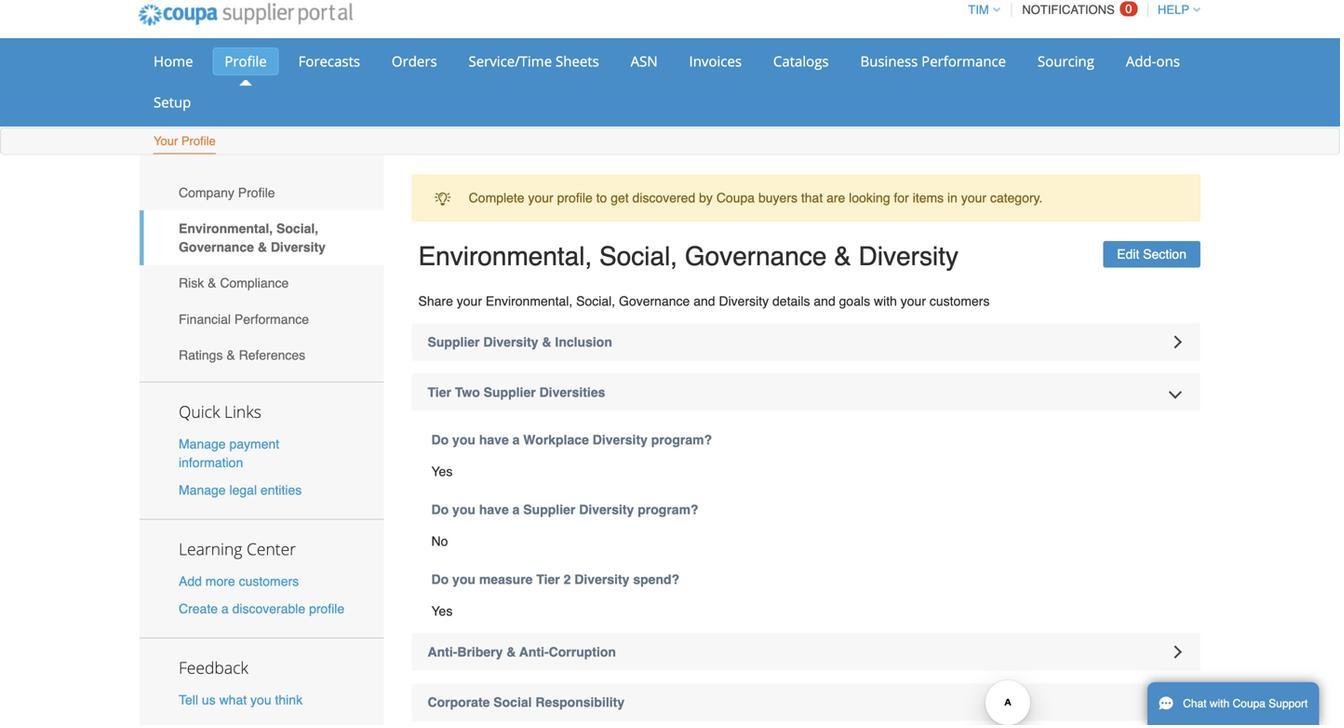 Task type: locate. For each thing, give the bounding box(es) containing it.
1 vertical spatial yes
[[432, 604, 453, 619]]

0 vertical spatial manage
[[179, 437, 226, 452]]

company profile link
[[140, 175, 384, 211]]

2 anti- from the left
[[520, 645, 549, 660]]

and left goals
[[814, 294, 836, 309]]

coupa supplier portal image
[[126, 0, 366, 38]]

& up risk & compliance link
[[258, 240, 267, 255]]

& inside risk & compliance link
[[208, 276, 216, 291]]

0 vertical spatial coupa
[[717, 191, 755, 206]]

profile left "to"
[[557, 191, 593, 206]]

1 horizontal spatial and
[[814, 294, 836, 309]]

diversity up the tier two supplier diversities
[[484, 335, 539, 350]]

1 vertical spatial coupa
[[1233, 697, 1266, 710]]

diversity down do you have a workplace diversity program?
[[579, 502, 634, 517]]

yes up no
[[432, 464, 453, 479]]

environmental, down company profile
[[179, 221, 273, 236]]

social, down company profile 'link'
[[277, 221, 319, 236]]

do down the tier two supplier diversities
[[432, 433, 449, 447]]

discoverable
[[232, 601, 306, 616]]

1 vertical spatial with
[[1210, 697, 1230, 710]]

supplier diversity & inclusion heading
[[412, 324, 1201, 361]]

us
[[202, 693, 216, 707]]

0 vertical spatial performance
[[922, 52, 1007, 71]]

performance for financial performance
[[235, 312, 309, 327]]

performance
[[922, 52, 1007, 71], [235, 312, 309, 327]]

tell us what you think button
[[179, 691, 303, 709]]

social, up "inclusion"
[[577, 294, 616, 309]]

0 vertical spatial environmental,
[[179, 221, 273, 236]]

entities
[[261, 483, 302, 498]]

environmental, up supplier diversity & inclusion
[[486, 294, 573, 309]]

diversity right 2
[[575, 572, 630, 587]]

financial performance link
[[140, 301, 384, 337]]

0 vertical spatial social,
[[277, 221, 319, 236]]

business
[[861, 52, 918, 71]]

add-ons
[[1127, 52, 1181, 71]]

profile right discoverable
[[309, 601, 345, 616]]

1 vertical spatial social,
[[600, 242, 678, 271]]

do down no
[[432, 572, 449, 587]]

supplier down the share at the top of the page
[[428, 335, 480, 350]]

1 vertical spatial a
[[513, 502, 520, 517]]

quick links
[[179, 401, 262, 423]]

0 horizontal spatial coupa
[[717, 191, 755, 206]]

inclusion
[[555, 335, 613, 350]]

1 do from the top
[[432, 433, 449, 447]]

do up no
[[432, 502, 449, 517]]

you for do you have a supplier diversity program?
[[453, 502, 476, 517]]

financial
[[179, 312, 231, 327]]

a right 'create'
[[222, 601, 229, 616]]

ratings & references
[[179, 348, 306, 363]]

references
[[239, 348, 306, 363]]

with right goals
[[874, 294, 898, 309]]

manage inside manage payment information
[[179, 437, 226, 452]]

coupa right by
[[717, 191, 755, 206]]

1 have from the top
[[479, 433, 509, 447]]

get
[[611, 191, 629, 206]]

governance inside environmental, social, governance & diversity
[[179, 240, 254, 255]]

anti- up corporate social responsibility
[[520, 645, 549, 660]]

1 horizontal spatial customers
[[930, 294, 990, 309]]

your right the share at the top of the page
[[457, 294, 482, 309]]

coupa left the support
[[1233, 697, 1266, 710]]

2 vertical spatial a
[[222, 601, 229, 616]]

profile inside 'link'
[[238, 185, 275, 200]]

1 vertical spatial program?
[[638, 502, 699, 517]]

navigation containing notifications 0
[[960, 0, 1201, 28]]

diversity up risk & compliance link
[[271, 240, 326, 255]]

have up measure
[[479, 502, 509, 517]]

0 vertical spatial customers
[[930, 294, 990, 309]]

center
[[247, 538, 296, 560]]

environmental, social, governance & diversity up share your environmental, social, governance and diversity details and goals with your customers
[[419, 242, 959, 271]]

tier left two
[[428, 385, 452, 400]]

your profile link
[[153, 130, 217, 154]]

1 manage from the top
[[179, 437, 226, 452]]

create a discoverable profile
[[179, 601, 345, 616]]

0 vertical spatial do
[[432, 433, 449, 447]]

chat with coupa support
[[1184, 697, 1309, 710]]

0 horizontal spatial performance
[[235, 312, 309, 327]]

have for supplier
[[479, 502, 509, 517]]

supplier diversity & inclusion button
[[412, 324, 1201, 361]]

0 horizontal spatial profile
[[309, 601, 345, 616]]

2 vertical spatial profile
[[238, 185, 275, 200]]

profile right your
[[181, 134, 216, 148]]

do
[[432, 433, 449, 447], [432, 502, 449, 517], [432, 572, 449, 587]]

social, down get
[[600, 242, 678, 271]]

service/time sheets link
[[457, 47, 612, 75]]

supplier up do you measure tier 2 diversity spend?
[[524, 502, 576, 517]]

0 vertical spatial program?
[[652, 433, 712, 447]]

3 do from the top
[[432, 572, 449, 587]]

1 vertical spatial profile
[[181, 134, 216, 148]]

& right bribery
[[507, 645, 516, 660]]

0 horizontal spatial customers
[[239, 574, 299, 589]]

performance down tim
[[922, 52, 1007, 71]]

a up measure
[[513, 502, 520, 517]]

anti-bribery & anti-corruption
[[428, 645, 616, 660]]

diversity
[[271, 240, 326, 255], [859, 242, 959, 271], [719, 294, 769, 309], [484, 335, 539, 350], [593, 433, 648, 447], [579, 502, 634, 517], [575, 572, 630, 587]]

compliance
[[220, 276, 289, 291]]

complete your profile to get discovered by coupa buyers that are looking for items in your category.
[[469, 191, 1043, 206]]

coupa
[[717, 191, 755, 206], [1233, 697, 1266, 710]]

& right ratings
[[227, 348, 235, 363]]

do for do you have a workplace diversity program?
[[432, 433, 449, 447]]

0 horizontal spatial and
[[694, 294, 716, 309]]

supplier right two
[[484, 385, 536, 400]]

and left details
[[694, 294, 716, 309]]

asn link
[[619, 47, 670, 75]]

2 have from the top
[[479, 502, 509, 517]]

environmental, social, governance & diversity up compliance
[[179, 221, 326, 255]]

complete your profile to get discovered by coupa buyers that are looking for items in your category. alert
[[412, 175, 1201, 222]]

chat with coupa support button
[[1148, 683, 1320, 725]]

diversity left details
[[719, 294, 769, 309]]

0 vertical spatial yes
[[432, 464, 453, 479]]

1 vertical spatial performance
[[235, 312, 309, 327]]

diversity inside environmental, social, governance & diversity
[[271, 240, 326, 255]]

manage up information
[[179, 437, 226, 452]]

diversity right workplace
[[593, 433, 648, 447]]

do you measure tier 2 diversity spend?
[[432, 572, 680, 587]]

diversities
[[540, 385, 606, 400]]

have
[[479, 433, 509, 447], [479, 502, 509, 517]]

diversity down for
[[859, 242, 959, 271]]

what
[[219, 693, 247, 707]]

0 vertical spatial a
[[513, 433, 520, 447]]

0 vertical spatial tier
[[428, 385, 452, 400]]

tier two supplier diversities heading
[[412, 374, 1201, 411]]

1 vertical spatial do
[[432, 502, 449, 517]]

tim link
[[960, 3, 1001, 17]]

business performance
[[861, 52, 1007, 71]]

profile down coupa supplier portal image
[[225, 52, 267, 71]]

environmental, down 'complete'
[[419, 242, 592, 271]]

1 horizontal spatial with
[[1210, 697, 1230, 710]]

for
[[894, 191, 910, 206]]

0 horizontal spatial tier
[[428, 385, 452, 400]]

home link
[[142, 47, 205, 75]]

1 horizontal spatial tier
[[537, 572, 560, 587]]

supplier
[[428, 335, 480, 350], [484, 385, 536, 400], [524, 502, 576, 517]]

1 horizontal spatial performance
[[922, 52, 1007, 71]]

anti-
[[428, 645, 458, 660], [520, 645, 549, 660]]

with right chat
[[1210, 697, 1230, 710]]

&
[[258, 240, 267, 255], [835, 242, 852, 271], [208, 276, 216, 291], [542, 335, 552, 350], [227, 348, 235, 363], [507, 645, 516, 660]]

1 horizontal spatial coupa
[[1233, 697, 1266, 710]]

0 vertical spatial with
[[874, 294, 898, 309]]

environmental,
[[179, 221, 273, 236], [419, 242, 592, 271], [486, 294, 573, 309]]

tier two supplier diversities
[[428, 385, 606, 400]]

environmental, inside environmental, social, governance & diversity
[[179, 221, 273, 236]]

yes down no
[[432, 604, 453, 619]]

0 horizontal spatial with
[[874, 294, 898, 309]]

coupa inside "button"
[[1233, 697, 1266, 710]]

service/time sheets
[[469, 52, 599, 71]]

profile
[[557, 191, 593, 206], [309, 601, 345, 616]]

navigation
[[960, 0, 1201, 28]]

risk & compliance link
[[140, 265, 384, 301]]

0 vertical spatial have
[[479, 433, 509, 447]]

corporate
[[428, 695, 490, 710]]

catalogs
[[774, 52, 829, 71]]

setup link
[[142, 88, 203, 116]]

& right risk
[[208, 276, 216, 291]]

2 manage from the top
[[179, 483, 226, 498]]

2 vertical spatial do
[[432, 572, 449, 587]]

a left workplace
[[513, 433, 520, 447]]

social,
[[277, 221, 319, 236], [600, 242, 678, 271], [577, 294, 616, 309]]

1 horizontal spatial profile
[[557, 191, 593, 206]]

have down the tier two supplier diversities
[[479, 433, 509, 447]]

you inside button
[[251, 693, 272, 707]]

your
[[528, 191, 554, 206], [962, 191, 987, 206], [457, 294, 482, 309], [901, 294, 927, 309]]

coupa inside alert
[[717, 191, 755, 206]]

manage down information
[[179, 483, 226, 498]]

anti- up corporate
[[428, 645, 458, 660]]

orders link
[[380, 47, 449, 75]]

& left "inclusion"
[[542, 335, 552, 350]]

0 horizontal spatial anti-
[[428, 645, 458, 660]]

performance up references
[[235, 312, 309, 327]]

1 horizontal spatial anti-
[[520, 645, 549, 660]]

1 and from the left
[[694, 294, 716, 309]]

& inside supplier diversity & inclusion dropdown button
[[542, 335, 552, 350]]

share your environmental, social, governance and diversity details and goals with your customers
[[419, 294, 990, 309]]

yes
[[432, 464, 453, 479], [432, 604, 453, 619]]

sheets
[[556, 52, 599, 71]]

no
[[432, 534, 448, 549]]

1 vertical spatial have
[[479, 502, 509, 517]]

2 yes from the top
[[432, 604, 453, 619]]

add-
[[1127, 52, 1157, 71]]

your profile
[[154, 134, 216, 148]]

do you have a workplace diversity program?
[[432, 433, 712, 447]]

anti-bribery & anti-corruption heading
[[412, 634, 1201, 671]]

with inside "button"
[[1210, 697, 1230, 710]]

tier left 2
[[537, 572, 560, 587]]

profile up environmental, social, governance & diversity link
[[238, 185, 275, 200]]

catalogs link
[[762, 47, 841, 75]]

edit section
[[1118, 247, 1187, 262]]

performance for business performance
[[922, 52, 1007, 71]]

2 do from the top
[[432, 502, 449, 517]]

1 vertical spatial profile
[[309, 601, 345, 616]]

a for supplier
[[513, 502, 520, 517]]

a
[[513, 433, 520, 447], [513, 502, 520, 517], [222, 601, 229, 616]]

1 vertical spatial manage
[[179, 483, 226, 498]]

program? for do you have a supplier diversity program?
[[638, 502, 699, 517]]

0 vertical spatial profile
[[557, 191, 593, 206]]



Task type: vqa. For each thing, say whether or not it's contained in the screenshot.
add-ons link
yes



Task type: describe. For each thing, give the bounding box(es) containing it.
financial performance
[[179, 312, 309, 327]]

1 anti- from the left
[[428, 645, 458, 660]]

invoices
[[690, 52, 742, 71]]

service/time
[[469, 52, 552, 71]]

& up goals
[[835, 242, 852, 271]]

tell us what you think
[[179, 693, 303, 707]]

are
[[827, 191, 846, 206]]

setup
[[154, 93, 191, 112]]

details
[[773, 294, 811, 309]]

ratings
[[179, 348, 223, 363]]

1 vertical spatial environmental,
[[419, 242, 592, 271]]

learning
[[179, 538, 243, 560]]

your right 'complete'
[[528, 191, 554, 206]]

profile for your profile
[[181, 134, 216, 148]]

business performance link
[[849, 47, 1019, 75]]

discovered
[[633, 191, 696, 206]]

orders
[[392, 52, 437, 71]]

& inside ratings & references link
[[227, 348, 235, 363]]

2 vertical spatial environmental,
[[486, 294, 573, 309]]

company
[[179, 185, 235, 200]]

environmental, social, governance & diversity link
[[140, 211, 384, 265]]

tell
[[179, 693, 198, 707]]

1 horizontal spatial environmental, social, governance & diversity
[[419, 242, 959, 271]]

quick
[[179, 401, 220, 423]]

do for do you measure tier 2 diversity spend?
[[432, 572, 449, 587]]

section
[[1144, 247, 1187, 262]]

2 vertical spatial supplier
[[524, 502, 576, 517]]

learning center
[[179, 538, 296, 560]]

add more customers link
[[179, 574, 299, 589]]

2 and from the left
[[814, 294, 836, 309]]

home
[[154, 52, 193, 71]]

manage legal entities
[[179, 483, 302, 498]]

more
[[206, 574, 235, 589]]

& inside anti-bribery & anti-corruption dropdown button
[[507, 645, 516, 660]]

0 horizontal spatial environmental, social, governance & diversity
[[179, 221, 326, 255]]

asn
[[631, 52, 658, 71]]

manage for manage payment information
[[179, 437, 226, 452]]

manage for manage legal entities
[[179, 483, 226, 498]]

payment
[[230, 437, 280, 452]]

goals
[[840, 294, 871, 309]]

profile inside alert
[[557, 191, 593, 206]]

tier inside dropdown button
[[428, 385, 452, 400]]

your right goals
[[901, 294, 927, 309]]

corporate social responsibility
[[428, 695, 625, 710]]

sourcing
[[1038, 52, 1095, 71]]

have for workplace
[[479, 433, 509, 447]]

you for do you measure tier 2 diversity spend?
[[453, 572, 476, 587]]

corporate social responsibility button
[[412, 684, 1201, 721]]

help link
[[1150, 3, 1201, 17]]

ratings & references link
[[140, 337, 384, 373]]

do you have a supplier diversity program?
[[432, 502, 699, 517]]

chat
[[1184, 697, 1207, 710]]

forecasts
[[299, 52, 360, 71]]

1 yes from the top
[[432, 464, 453, 479]]

corruption
[[549, 645, 616, 660]]

category.
[[991, 191, 1043, 206]]

1 vertical spatial customers
[[239, 574, 299, 589]]

responsibility
[[536, 695, 625, 710]]

risk
[[179, 276, 204, 291]]

diversity inside supplier diversity & inclusion dropdown button
[[484, 335, 539, 350]]

social
[[494, 695, 532, 710]]

1 vertical spatial supplier
[[484, 385, 536, 400]]

0 vertical spatial profile
[[225, 52, 267, 71]]

corporate social responsibility heading
[[412, 684, 1201, 721]]

your
[[154, 134, 178, 148]]

by
[[699, 191, 713, 206]]

anti-bribery & anti-corruption button
[[412, 634, 1201, 671]]

looking
[[849, 191, 891, 206]]

notifications 0
[[1023, 2, 1133, 17]]

a for workplace
[[513, 433, 520, 447]]

that
[[802, 191, 823, 206]]

edit section link
[[1104, 241, 1201, 268]]

buyers
[[759, 191, 798, 206]]

2
[[564, 572, 571, 587]]

create a discoverable profile link
[[179, 601, 345, 616]]

profile link
[[213, 47, 279, 75]]

tim
[[969, 3, 990, 17]]

share
[[419, 294, 453, 309]]

measure
[[479, 572, 533, 587]]

0
[[1126, 2, 1133, 16]]

ons
[[1157, 52, 1181, 71]]

think
[[275, 693, 303, 707]]

invoices link
[[677, 47, 754, 75]]

links
[[224, 401, 262, 423]]

you for do you have a workplace diversity program?
[[453, 433, 476, 447]]

edit
[[1118, 247, 1140, 262]]

manage payment information
[[179, 437, 280, 470]]

do for do you have a supplier diversity program?
[[432, 502, 449, 517]]

program? for do you have a workplace diversity program?
[[652, 433, 712, 447]]

2 vertical spatial social,
[[577, 294, 616, 309]]

& inside environmental, social, governance & diversity
[[258, 240, 267, 255]]

sourcing link
[[1026, 47, 1107, 75]]

items
[[913, 191, 944, 206]]

bribery
[[458, 645, 503, 660]]

workplace
[[524, 433, 589, 447]]

add-ons link
[[1114, 47, 1193, 75]]

your right the in
[[962, 191, 987, 206]]

legal
[[230, 483, 257, 498]]

1 vertical spatial tier
[[537, 572, 560, 587]]

supplier diversity & inclusion
[[428, 335, 613, 350]]

to
[[597, 191, 607, 206]]

spend?
[[634, 572, 680, 587]]

manage legal entities link
[[179, 483, 302, 498]]

profile for company profile
[[238, 185, 275, 200]]

0 vertical spatial supplier
[[428, 335, 480, 350]]

notifications
[[1023, 3, 1115, 17]]

forecasts link
[[286, 47, 372, 75]]

support
[[1269, 697, 1309, 710]]

add
[[179, 574, 202, 589]]

create
[[179, 601, 218, 616]]



